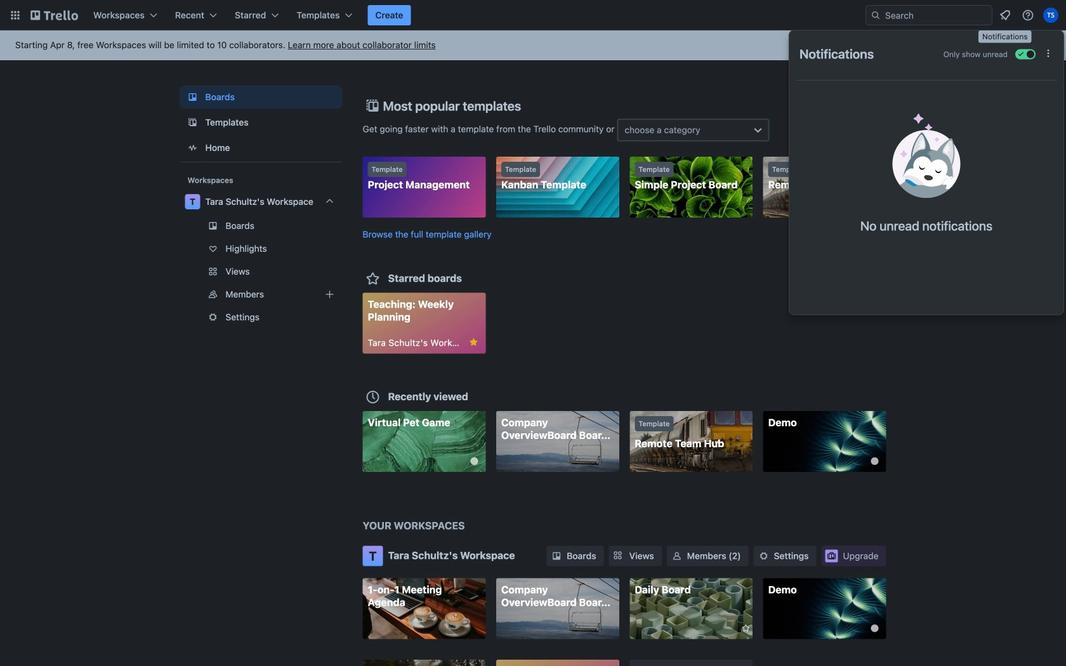 Task type: describe. For each thing, give the bounding box(es) containing it.
sm image
[[758, 550, 771, 563]]

primary element
[[0, 0, 1067, 30]]

there is new activity on this board. image
[[872, 625, 879, 633]]

0 notifications image
[[998, 8, 1014, 23]]

back to home image
[[30, 5, 78, 25]]

search image
[[871, 10, 881, 20]]

click to star this board. it will be added to your starred list. image
[[735, 623, 747, 635]]

taco image
[[893, 114, 961, 198]]

1 sm image from the left
[[551, 550, 563, 563]]

tara schultz (taraschultz7) image
[[1044, 8, 1059, 23]]

2 sm image from the left
[[671, 550, 684, 563]]

there is new activity on this board. image
[[872, 458, 879, 466]]



Task type: vqa. For each thing, say whether or not it's contained in the screenshot.
Team
no



Task type: locate. For each thing, give the bounding box(es) containing it.
0 horizontal spatial sm image
[[551, 550, 563, 563]]

add image
[[322, 287, 338, 302]]

open information menu image
[[1022, 9, 1035, 22]]

1 horizontal spatial sm image
[[671, 550, 684, 563]]

board image
[[185, 90, 200, 105]]

Search field
[[881, 6, 993, 24]]

tooltip
[[979, 30, 1032, 43]]

sm image
[[551, 550, 563, 563], [671, 550, 684, 563]]

home image
[[185, 140, 200, 156]]

template board image
[[185, 115, 200, 130]]



